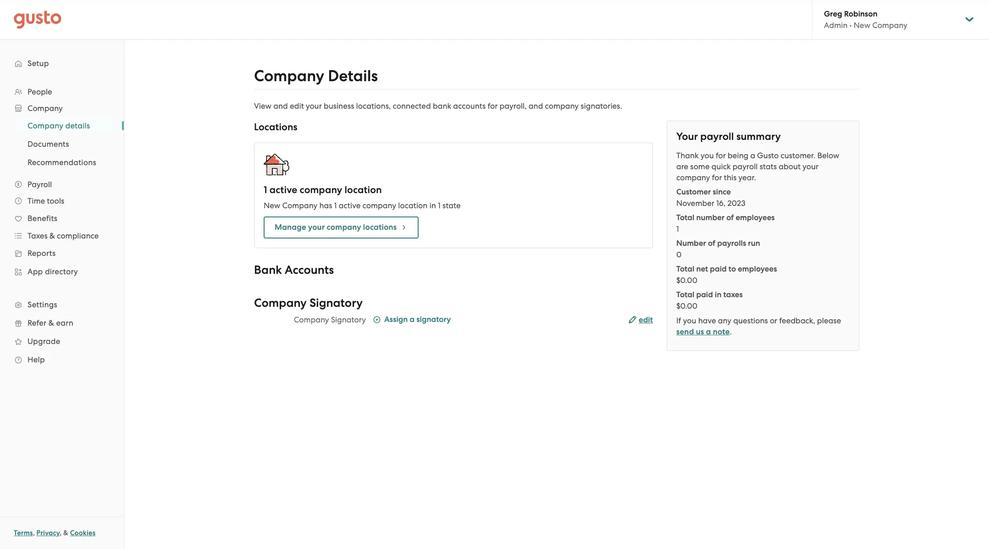 Task type: locate. For each thing, give the bounding box(es) containing it.
your down has
[[308, 223, 325, 232]]

edit
[[290, 101, 304, 111], [639, 315, 653, 325]]

upgrade link
[[9, 333, 115, 350]]

0 horizontal spatial in
[[430, 201, 436, 210]]

new
[[854, 21, 871, 30], [264, 201, 281, 210]]

1 horizontal spatial active
[[339, 201, 361, 210]]

$0.00 down net
[[677, 276, 698, 285]]

your
[[677, 130, 698, 143]]

quick
[[712, 162, 731, 171]]

locations
[[254, 121, 298, 133]]

1 horizontal spatial in
[[715, 290, 722, 300]]

2 horizontal spatial a
[[751, 151, 756, 160]]

signatories.
[[581, 101, 623, 111]]

of left payrolls
[[708, 239, 716, 248]]

1 vertical spatial a
[[410, 315, 415, 324]]

0 horizontal spatial location
[[345, 184, 382, 196]]

1 total from the top
[[677, 213, 695, 223]]

in
[[430, 201, 436, 210], [715, 290, 722, 300]]

company
[[545, 101, 579, 111], [677, 173, 710, 182], [300, 184, 342, 196], [363, 201, 396, 210], [327, 223, 361, 232]]

for left payroll,
[[488, 101, 498, 111]]

app
[[28, 267, 43, 276]]

refer & earn link
[[9, 315, 115, 331]]

and right payroll,
[[529, 101, 543, 111]]

view
[[254, 101, 272, 111]]

this
[[724, 173, 737, 182]]

0 vertical spatial active
[[270, 184, 298, 196]]

0 vertical spatial payroll
[[701, 130, 734, 143]]

app directory link
[[9, 263, 115, 280]]

company down some
[[677, 173, 710, 182]]

a right us
[[706, 327, 711, 337]]

paid left to
[[710, 264, 727, 274]]

directory
[[45, 267, 78, 276]]

2 $0.00 from the top
[[677, 301, 698, 311]]

1 vertical spatial &
[[49, 318, 54, 328]]

you for some
[[701, 151, 714, 160]]

1 $0.00 from the top
[[677, 276, 698, 285]]

benefits
[[28, 214, 57, 223]]

payroll up year.
[[733, 162, 758, 171]]

1 vertical spatial in
[[715, 290, 722, 300]]

1 vertical spatial paid
[[697, 290, 713, 300]]

2 vertical spatial total
[[677, 290, 695, 300]]

1 horizontal spatial location
[[398, 201, 428, 210]]

note
[[713, 327, 730, 337]]

2 total from the top
[[677, 264, 695, 274]]

active
[[270, 184, 298, 196], [339, 201, 361, 210]]

company up locations
[[363, 201, 396, 210]]

has
[[320, 201, 332, 210]]

documents
[[28, 139, 69, 149]]

you up some
[[701, 151, 714, 160]]

company details
[[254, 67, 378, 85]]

terms , privacy , & cookies
[[14, 529, 96, 537]]

location up new company has 1 active company location in 1 state
[[345, 184, 382, 196]]

total for net
[[677, 264, 695, 274]]

of down 2023
[[727, 213, 734, 223]]

total inside total paid in taxes $0.00
[[677, 290, 695, 300]]

,
[[33, 529, 35, 537], [60, 529, 62, 537]]

0 vertical spatial new
[[854, 21, 871, 30]]

you inside thank you for being a gusto customer. below are some quick payroll stats about your company for this year.
[[701, 151, 714, 160]]

your down customer. on the right of page
[[803, 162, 819, 171]]

in left state
[[430, 201, 436, 210]]

total for number
[[677, 213, 695, 223]]

0 vertical spatial &
[[49, 231, 55, 240]]

0 vertical spatial employees
[[736, 213, 775, 223]]

taxes
[[724, 290, 743, 300]]

module__icon___go7vc image
[[373, 316, 381, 323]]

0 vertical spatial total
[[677, 213, 695, 223]]

2 vertical spatial a
[[706, 327, 711, 337]]

bank
[[254, 263, 282, 277]]

1 horizontal spatial you
[[701, 151, 714, 160]]

your inside thank you for being a gusto customer. below are some quick payroll stats about your company for this year.
[[803, 162, 819, 171]]

total number of employees 1 number of payrolls run 0
[[677, 213, 775, 259]]

company inside thank you for being a gusto customer. below are some quick payroll stats about your company for this year.
[[677, 173, 710, 182]]

total down november
[[677, 213, 695, 223]]

total down 0
[[677, 264, 695, 274]]

1 vertical spatial you
[[683, 316, 697, 325]]

& left cookies button on the bottom left of the page
[[63, 529, 68, 537]]

0 vertical spatial for
[[488, 101, 498, 111]]

assign
[[384, 315, 408, 324]]

1 horizontal spatial a
[[706, 327, 711, 337]]

locations,
[[356, 101, 391, 111]]

payroll up the "being"
[[701, 130, 734, 143]]

total up the if
[[677, 290, 695, 300]]

1 vertical spatial total
[[677, 264, 695, 274]]

1 vertical spatial payroll
[[733, 162, 758, 171]]

admin
[[824, 21, 848, 30]]

, left cookies button on the bottom left of the page
[[60, 529, 62, 537]]

0 horizontal spatial a
[[410, 315, 415, 324]]

payroll
[[701, 130, 734, 143], [733, 162, 758, 171]]

1 horizontal spatial of
[[727, 213, 734, 223]]

paid inside total paid in taxes $0.00
[[697, 290, 713, 300]]

1 and from the left
[[274, 101, 288, 111]]

employees down 2023
[[736, 213, 775, 223]]

send us a note link
[[677, 327, 730, 337]]

& inside dropdown button
[[49, 231, 55, 240]]

gusto navigation element
[[0, 39, 124, 384]]

& right taxes
[[49, 231, 55, 240]]

1 vertical spatial edit
[[639, 315, 653, 325]]

payroll inside thank you for being a gusto customer. below are some quick payroll stats about your company for this year.
[[733, 162, 758, 171]]

edit up locations in the left top of the page
[[290, 101, 304, 111]]

0 vertical spatial location
[[345, 184, 382, 196]]

2 vertical spatial your
[[308, 223, 325, 232]]

0 vertical spatial edit
[[290, 101, 304, 111]]

company button
[[9, 100, 115, 117]]

1 horizontal spatial edit
[[639, 315, 653, 325]]

assign a signatory button
[[373, 314, 451, 327]]

in left taxes
[[715, 290, 722, 300]]

total inside total number of employees 1 number of payrolls run 0
[[677, 213, 695, 223]]

and right the view at the left top of the page
[[274, 101, 288, 111]]

questions
[[734, 316, 768, 325]]

0 vertical spatial paid
[[710, 264, 727, 274]]

cookies button
[[70, 528, 96, 539]]

view and edit your business locations, connected bank accounts for payroll, and company signatories.
[[254, 101, 623, 111]]

business
[[324, 101, 354, 111]]

$0.00 up the if
[[677, 301, 698, 311]]

a inside 'if you have any questions or feedback, please send us a note .'
[[706, 327, 711, 337]]

0 horizontal spatial and
[[274, 101, 288, 111]]

gusto
[[758, 151, 779, 160]]

new up manage
[[264, 201, 281, 210]]

your left business
[[306, 101, 322, 111]]

1 vertical spatial your
[[803, 162, 819, 171]]

0 vertical spatial in
[[430, 201, 436, 210]]

payroll
[[28, 180, 52, 189]]

bank accounts
[[254, 263, 334, 277]]

customer
[[677, 187, 711, 197]]

3 total from the top
[[677, 290, 695, 300]]

& for earn
[[49, 318, 54, 328]]

number
[[697, 213, 725, 223]]

1 horizontal spatial new
[[854, 21, 871, 30]]

summary
[[737, 130, 781, 143]]

employees inside total net paid to employees $0.00
[[738, 264, 777, 274]]

you right the if
[[683, 316, 697, 325]]

you for us
[[683, 316, 697, 325]]

stats
[[760, 162, 777, 171]]

0 horizontal spatial you
[[683, 316, 697, 325]]

connected
[[393, 101, 431, 111]]

company
[[873, 21, 908, 30], [254, 67, 324, 85], [28, 104, 63, 113], [28, 121, 63, 130], [282, 201, 318, 210], [254, 296, 307, 310], [294, 315, 329, 324]]

people
[[28, 87, 52, 96]]

1
[[264, 184, 267, 196], [334, 201, 337, 210], [438, 201, 441, 210], [677, 224, 679, 234]]

employees right to
[[738, 264, 777, 274]]

$0.00 inside total paid in taxes $0.00
[[677, 301, 698, 311]]

active up manage
[[270, 184, 298, 196]]

, left privacy
[[33, 529, 35, 537]]

us
[[696, 327, 704, 337]]

1 vertical spatial active
[[339, 201, 361, 210]]

1 horizontal spatial and
[[529, 101, 543, 111]]

a right the "being"
[[751, 151, 756, 160]]

bank
[[433, 101, 452, 111]]

a
[[751, 151, 756, 160], [410, 315, 415, 324], [706, 327, 711, 337]]

1 vertical spatial $0.00
[[677, 301, 698, 311]]

0
[[677, 250, 682, 259]]

home image
[[14, 10, 61, 29]]

1 active company location
[[264, 184, 382, 196]]

signatory down accounts
[[310, 296, 363, 310]]

setup
[[28, 59, 49, 68]]

0 horizontal spatial ,
[[33, 529, 35, 537]]

list
[[0, 84, 124, 369], [0, 117, 124, 172], [677, 187, 850, 312]]

0 vertical spatial a
[[751, 151, 756, 160]]

& left earn
[[49, 318, 54, 328]]

total
[[677, 213, 695, 223], [677, 264, 695, 274], [677, 290, 695, 300]]

signatory left module__icon___go7vc
[[331, 315, 366, 324]]

active up manage your company locations link
[[339, 201, 361, 210]]

total for paid
[[677, 290, 695, 300]]

company details
[[28, 121, 90, 130]]

company signatory
[[254, 296, 363, 310], [294, 315, 366, 324]]

location left state
[[398, 201, 428, 210]]

you
[[701, 151, 714, 160], [683, 316, 697, 325]]

0 horizontal spatial new
[[264, 201, 281, 210]]

refer
[[28, 318, 47, 328]]

for up 'quick'
[[716, 151, 726, 160]]

paid down net
[[697, 290, 713, 300]]

for
[[488, 101, 498, 111], [716, 151, 726, 160], [712, 173, 722, 182]]

1 vertical spatial for
[[716, 151, 726, 160]]

0 horizontal spatial of
[[708, 239, 716, 248]]

time tools button
[[9, 193, 115, 209]]

company up has
[[300, 184, 342, 196]]

your
[[306, 101, 322, 111], [803, 162, 819, 171], [308, 223, 325, 232]]

location
[[345, 184, 382, 196], [398, 201, 428, 210]]

some
[[691, 162, 710, 171]]

total inside total net paid to employees $0.00
[[677, 264, 695, 274]]

0 vertical spatial you
[[701, 151, 714, 160]]

have
[[699, 316, 716, 325]]

you inside 'if you have any questions or feedback, please send us a note .'
[[683, 316, 697, 325]]

terms link
[[14, 529, 33, 537]]

for down 'quick'
[[712, 173, 722, 182]]

0 vertical spatial $0.00
[[677, 276, 698, 285]]

time
[[28, 196, 45, 206]]

1 vertical spatial employees
[[738, 264, 777, 274]]

0 horizontal spatial active
[[270, 184, 298, 196]]

new down robinson
[[854, 21, 871, 30]]

1 horizontal spatial ,
[[60, 529, 62, 537]]

settings link
[[9, 296, 115, 313]]

a right assign
[[410, 315, 415, 324]]

edit left the if
[[639, 315, 653, 325]]



Task type: vqa. For each thing, say whether or not it's contained in the screenshot.
address
no



Task type: describe. For each thing, give the bounding box(es) containing it.
total net paid to employees $0.00
[[677, 264, 777, 285]]

since
[[713, 187, 731, 197]]

terms
[[14, 529, 33, 537]]

a inside thank you for being a gusto customer. below are some quick payroll stats about your company for this year.
[[751, 151, 756, 160]]

•
[[850, 21, 852, 30]]

company details link
[[17, 117, 115, 134]]

or
[[770, 316, 778, 325]]

below
[[818, 151, 840, 160]]

people button
[[9, 84, 115, 100]]

2 , from the left
[[60, 529, 62, 537]]

0 vertical spatial signatory
[[310, 296, 363, 310]]

help link
[[9, 351, 115, 368]]

customer since november 16, 2023
[[677, 187, 746, 208]]

1 , from the left
[[33, 529, 35, 537]]

0 vertical spatial of
[[727, 213, 734, 223]]

edit inside button
[[639, 315, 653, 325]]

1 vertical spatial of
[[708, 239, 716, 248]]

1 vertical spatial company signatory
[[294, 315, 366, 324]]

state
[[443, 201, 461, 210]]

year.
[[739, 173, 757, 182]]

a inside assign a signatory button
[[410, 315, 415, 324]]

payrolls
[[718, 239, 747, 248]]

taxes & compliance
[[28, 231, 99, 240]]

$0.00 inside total net paid to employees $0.00
[[677, 276, 698, 285]]

company inside greg robinson admin • new company
[[873, 21, 908, 30]]

1 vertical spatial location
[[398, 201, 428, 210]]

if
[[677, 316, 682, 325]]

settings
[[28, 300, 57, 309]]

2 and from the left
[[529, 101, 543, 111]]

any
[[718, 316, 732, 325]]

upgrade
[[28, 337, 60, 346]]

paid inside total net paid to employees $0.00
[[710, 264, 727, 274]]

reports link
[[9, 245, 115, 262]]

locations
[[363, 223, 397, 232]]

being
[[728, 151, 749, 160]]

list containing customer since
[[677, 187, 850, 312]]

recommendations
[[28, 158, 96, 167]]

1 vertical spatial new
[[264, 201, 281, 210]]

taxes
[[28, 231, 48, 240]]

november
[[677, 199, 715, 208]]

1 vertical spatial signatory
[[331, 315, 366, 324]]

recommendations link
[[17, 154, 115, 171]]

2023
[[728, 199, 746, 208]]

are
[[677, 162, 689, 171]]

about
[[779, 162, 801, 171]]

net
[[697, 264, 708, 274]]

setup link
[[9, 55, 115, 72]]

edit button
[[629, 315, 653, 326]]

manage your company locations
[[275, 223, 397, 232]]

total paid in taxes $0.00
[[677, 290, 743, 311]]

send
[[677, 327, 694, 337]]

signatory
[[417, 315, 451, 324]]

documents link
[[17, 136, 115, 152]]

compliance
[[57, 231, 99, 240]]

new inside greg robinson admin • new company
[[854, 21, 871, 30]]

app directory
[[28, 267, 78, 276]]

0 vertical spatial company signatory
[[254, 296, 363, 310]]

& for compliance
[[49, 231, 55, 240]]

refer & earn
[[28, 318, 73, 328]]

employees inside total number of employees 1 number of payrolls run 0
[[736, 213, 775, 223]]

0 horizontal spatial edit
[[290, 101, 304, 111]]

if you have any questions or feedback, please send us a note .
[[677, 316, 842, 337]]

payroll button
[[9, 176, 115, 193]]

greg
[[824, 9, 843, 19]]

time tools
[[28, 196, 64, 206]]

benefits link
[[9, 210, 115, 227]]

please
[[818, 316, 842, 325]]

1 inside total number of employees 1 number of payrolls run 0
[[677, 224, 679, 234]]

0 vertical spatial your
[[306, 101, 322, 111]]

list containing people
[[0, 84, 124, 369]]

taxes & compliance button
[[9, 228, 115, 244]]

new company has 1 active company location in 1 state
[[264, 201, 461, 210]]

payroll,
[[500, 101, 527, 111]]

details
[[328, 67, 378, 85]]

accounts
[[453, 101, 486, 111]]

2 vertical spatial &
[[63, 529, 68, 537]]

your inside manage your company locations link
[[308, 223, 325, 232]]

2 vertical spatial for
[[712, 173, 722, 182]]

privacy
[[37, 529, 60, 537]]

run
[[748, 239, 761, 248]]

thank
[[677, 151, 699, 160]]

assign a signatory
[[384, 315, 451, 324]]

list containing company details
[[0, 117, 124, 172]]

help
[[28, 355, 45, 364]]

in inside total paid in taxes $0.00
[[715, 290, 722, 300]]

customer.
[[781, 151, 816, 160]]

accounts
[[285, 263, 334, 277]]

robinson
[[845, 9, 878, 19]]

to
[[729, 264, 736, 274]]

company left signatories.
[[545, 101, 579, 111]]

company inside 'dropdown button'
[[28, 104, 63, 113]]

manage your company locations link
[[264, 217, 419, 239]]

feedback,
[[780, 316, 816, 325]]

cookies
[[70, 529, 96, 537]]

greg robinson admin • new company
[[824, 9, 908, 30]]

company down has
[[327, 223, 361, 232]]

details
[[65, 121, 90, 130]]

manage
[[275, 223, 306, 232]]

.
[[730, 327, 732, 336]]



